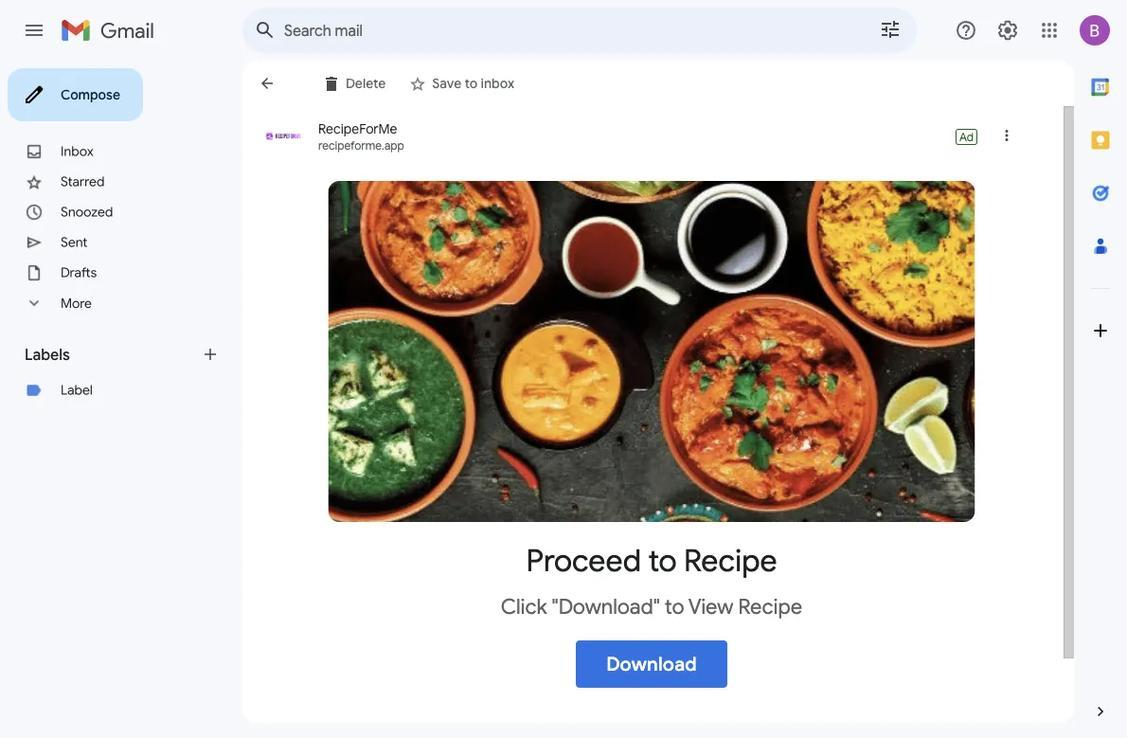 Task type: describe. For each thing, give the bounding box(es) containing it.
0 vertical spatial recipe
[[684, 542, 777, 580]]

download
[[607, 652, 697, 676]]

snoozed link
[[61, 204, 113, 220]]

gmail image
[[61, 11, 164, 49]]

save to inbox
[[432, 75, 515, 91]]

Search mail text field
[[284, 21, 826, 40]]

proceed
[[526, 542, 641, 580]]

2 vertical spatial to
[[665, 593, 685, 620]]

recipeforme recipeforme.app
[[318, 120, 404, 153]]

"download"
[[552, 593, 660, 620]]

save
[[432, 75, 462, 91]]

starred link
[[61, 173, 105, 190]]

compose button
[[8, 68, 143, 121]]

productimage image
[[328, 181, 976, 522]]

inbox link
[[61, 143, 93, 160]]

save to inbox button
[[397, 66, 526, 100]]

support image
[[955, 19, 978, 42]]

label
[[61, 382, 93, 398]]

labels navigation
[[0, 61, 243, 738]]

ad
[[960, 130, 974, 144]]

1 vertical spatial recipe
[[739, 593, 803, 620]]

starred
[[61, 173, 105, 190]]

settings image
[[997, 19, 1020, 42]]

back to mail image
[[258, 74, 277, 93]]

sent
[[61, 234, 88, 251]]



Task type: locate. For each thing, give the bounding box(es) containing it.
search mail image
[[248, 13, 282, 47]]

main menu image
[[23, 19, 45, 42]]

recipeforme.app
[[318, 139, 404, 153]]

more
[[61, 295, 92, 312]]

compose
[[61, 86, 120, 103]]

drafts link
[[61, 264, 97, 281]]

None search field
[[243, 8, 917, 53]]

advanced search options image
[[872, 10, 910, 48]]

recipeforme
[[318, 120, 397, 137]]

view
[[689, 593, 734, 620]]

sent link
[[61, 234, 88, 251]]

tab list
[[1075, 61, 1128, 670]]

to up click "download" to view recipe
[[649, 542, 677, 580]]

click "download" to view recipe
[[501, 593, 803, 620]]

download link
[[576, 641, 728, 688]]

labels heading
[[25, 345, 201, 364]]

drafts
[[61, 264, 97, 281]]

inbox
[[61, 143, 93, 160]]

recipe right view
[[739, 593, 803, 620]]

more button
[[0, 288, 227, 318]]

recipe up view
[[684, 542, 777, 580]]

label link
[[61, 382, 93, 398]]

0 vertical spatial to
[[465, 75, 478, 91]]

snoozed
[[61, 204, 113, 220]]

labels
[[25, 345, 70, 364]]

recipe
[[684, 542, 777, 580], [739, 593, 803, 620]]

proceed to recipe
[[526, 542, 777, 580]]

to right save
[[465, 75, 478, 91]]

click
[[501, 593, 547, 620]]

delete
[[346, 75, 386, 91]]

to for proceed
[[649, 542, 677, 580]]

to
[[465, 75, 478, 91], [649, 542, 677, 580], [665, 593, 685, 620]]

to for save
[[465, 75, 478, 91]]

1 vertical spatial to
[[649, 542, 677, 580]]

inbox
[[481, 75, 515, 91]]

to left view
[[665, 593, 685, 620]]

to inside the save to inbox 'button'
[[465, 75, 478, 91]]

delete button
[[311, 66, 397, 100]]



Task type: vqa. For each thing, say whether or not it's contained in the screenshot.
third development from the bottom
no



